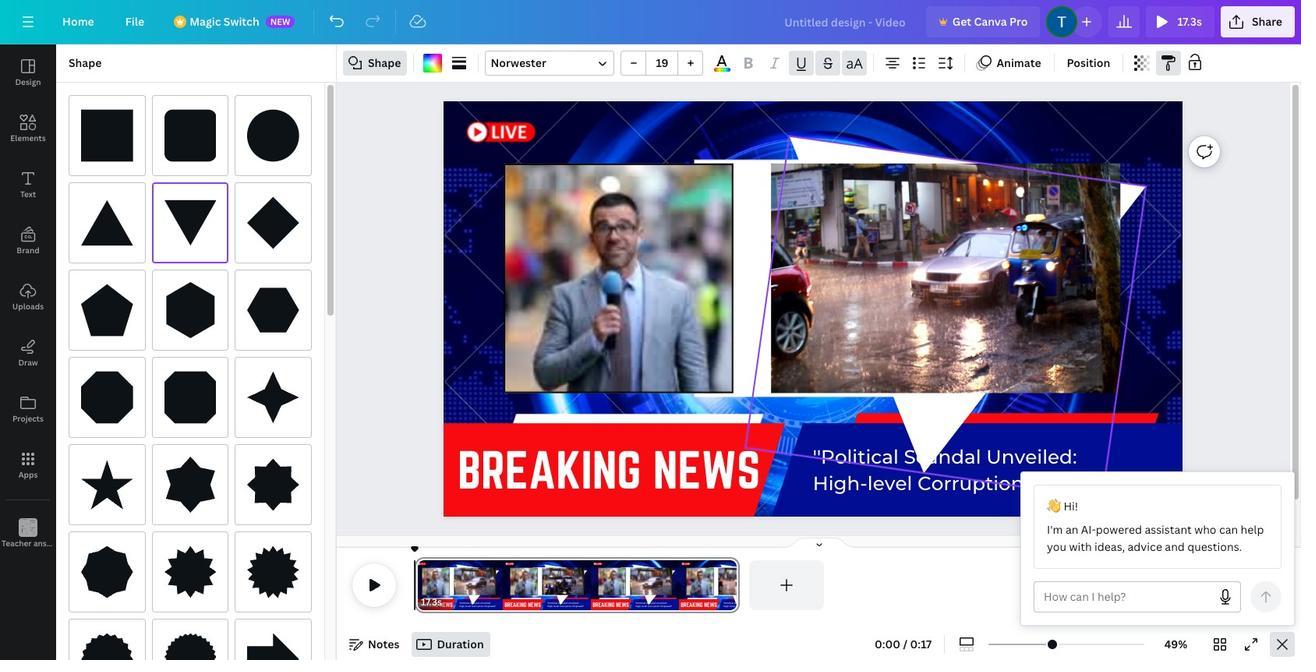 Task type: locate. For each thing, give the bounding box(es) containing it.
Horizontal hexagon button
[[235, 270, 312, 351]]

position button
[[1061, 51, 1117, 76]]

ideas,
[[1095, 539, 1125, 554]]

Equilateral triangle button
[[69, 182, 146, 264]]

0:00 / 0:17
[[875, 637, 932, 652]]

unveiled:
[[987, 445, 1077, 468]]

equilateral triangle image
[[81, 195, 133, 251]]

teacher answer keys
[[2, 538, 79, 549]]

17.3s button left page title text field
[[421, 595, 442, 610]]

shape left #ffffff image
[[368, 55, 401, 70]]

high-
[[813, 472, 868, 495]]

2 shape from the left
[[368, 55, 401, 70]]

get canva pro
[[952, 14, 1028, 29]]

apps
[[18, 469, 38, 480]]

1 horizontal spatial shape
[[368, 55, 401, 70]]

share
[[1252, 14, 1282, 29]]

teacher
[[2, 538, 32, 549]]

30-pointed star image
[[164, 631, 216, 660]]

0:00
[[875, 637, 901, 652]]

questions.
[[1188, 539, 1242, 554]]

6-pointed star image
[[164, 457, 216, 513]]

0 horizontal spatial 17.3s button
[[421, 595, 442, 610]]

shape inside popup button
[[368, 55, 401, 70]]

Rectangle button
[[69, 95, 146, 176]]

switch
[[224, 14, 259, 29]]

canva
[[974, 14, 1007, 29]]

Pentagon button
[[69, 270, 146, 351]]

17.3s button
[[1146, 6, 1215, 37], [421, 595, 442, 610]]

1 vertical spatial 17.3s button
[[421, 595, 442, 610]]

''political scandal unveiled: high-level corruption exposed''
[[813, 445, 1120, 495]]

17.3s left page title text field
[[421, 596, 442, 609]]

ai-
[[1081, 522, 1096, 537]]

👋
[[1047, 499, 1061, 514]]

new
[[270, 16, 290, 27]]

Page title text field
[[449, 595, 455, 610]]

text button
[[0, 157, 56, 213]]

17.3s left share dropdown button
[[1178, 14, 1202, 29]]

notes button
[[343, 632, 406, 657]]

17.3s button inside main menu bar
[[1146, 6, 1215, 37]]

12-pointed star image
[[164, 544, 216, 600]]

hide pages image
[[782, 537, 856, 550]]

brand
[[17, 245, 40, 256]]

shape
[[69, 55, 102, 70], [368, 55, 401, 70]]

#ffffff image
[[424, 54, 442, 73]]

Vertical hexagon button
[[152, 270, 229, 351]]

Rounded Rectangle button
[[152, 95, 229, 176]]

0 horizontal spatial shape
[[69, 55, 102, 70]]

home link
[[50, 6, 107, 37]]

and
[[1165, 539, 1185, 554]]

Design title text field
[[772, 6, 920, 37]]

0 vertical spatial 17.3s
[[1178, 14, 1202, 29]]

level
[[868, 472, 913, 495]]

uploads button
[[0, 269, 56, 325]]

with
[[1069, 539, 1092, 554]]

file
[[125, 14, 144, 29]]

17.3s button left share dropdown button
[[1146, 6, 1215, 37]]

20-pointed star button
[[69, 619, 146, 660]]

circle image
[[247, 108, 299, 164]]

answer
[[33, 538, 61, 549]]

1 shape from the left
[[69, 55, 102, 70]]

banner 5 image
[[164, 370, 216, 426]]

color range image
[[714, 68, 731, 72]]

get canva pro button
[[926, 6, 1040, 37]]

0 vertical spatial 17.3s button
[[1146, 6, 1215, 37]]

shape down home link
[[69, 55, 102, 70]]

shape button
[[343, 51, 407, 76]]

advice
[[1128, 539, 1162, 554]]

– – number field
[[651, 55, 673, 70]]

inflated 8-pointed star image
[[81, 544, 133, 600]]

elements
[[10, 133, 46, 143]]

powered
[[1096, 522, 1142, 537]]

Diamond button
[[235, 182, 312, 264]]

rectangle image
[[81, 108, 133, 164]]

norwester button
[[485, 51, 615, 76]]

Arrow right button
[[235, 619, 312, 660]]

breaking
[[458, 442, 642, 498]]

17.3s
[[1178, 14, 1202, 29], [421, 596, 442, 609]]

49% button
[[1151, 632, 1201, 657]]

17.3s inside 17.3s button
[[1178, 14, 1202, 29]]

triangle down image
[[164, 195, 216, 251]]

norwester
[[491, 55, 546, 70]]

1 vertical spatial 17.3s
[[421, 596, 442, 609]]

group
[[621, 51, 704, 76]]

1 horizontal spatial 17.3s button
[[1146, 6, 1215, 37]]

projects
[[12, 413, 44, 424]]

notes
[[368, 637, 400, 652]]

/
[[903, 637, 908, 652]]

home
[[62, 14, 94, 29]]

1 horizontal spatial 17.3s
[[1178, 14, 1202, 29]]

design
[[15, 76, 41, 87]]

draw button
[[0, 325, 56, 381]]

8-pointed star image
[[247, 457, 299, 513]]



Task type: describe. For each thing, give the bounding box(es) containing it.
can
[[1219, 522, 1238, 537]]

uploads
[[12, 301, 44, 312]]

pro
[[1010, 14, 1028, 29]]

i'm an ai-powered assistant who can help you with ideas, advice and questions.
[[1047, 522, 1264, 554]]

5-pointed star button
[[69, 444, 146, 525]]

4-pointed star image
[[247, 370, 299, 426]]

12-pointed star button
[[152, 532, 229, 613]]

Ask Canva Assistant for help text field
[[1044, 582, 1210, 612]]

Inflated 8-pointed star button
[[69, 532, 146, 613]]

get
[[952, 14, 971, 29]]

49%
[[1164, 637, 1188, 652]]

magic
[[190, 14, 221, 29]]

Triangle down button
[[152, 182, 229, 264]]

👋 hi!
[[1047, 499, 1078, 514]]

trimming, start edge slider
[[415, 561, 429, 610]]

Banner 5 button
[[152, 357, 229, 438]]

brand button
[[0, 213, 56, 269]]

diamond image
[[247, 195, 299, 251]]

an
[[1066, 522, 1078, 537]]

who
[[1194, 522, 1217, 537]]

Octagon button
[[69, 357, 146, 438]]

i'm
[[1047, 522, 1063, 537]]

17-pointed star image
[[247, 544, 299, 600]]

horizontal hexagon image
[[247, 282, 299, 338]]

projects button
[[0, 381, 56, 437]]

30-pointed star button
[[152, 619, 229, 660]]

duration
[[437, 637, 484, 652]]

8-pointed star button
[[235, 444, 312, 525]]

rounded rectangle image
[[164, 108, 216, 164]]

animate button
[[972, 51, 1047, 76]]

corruption
[[918, 472, 1024, 495]]

scandal
[[904, 445, 981, 468]]

breaking news
[[458, 442, 761, 498]]

draw
[[18, 357, 38, 368]]

file button
[[113, 6, 157, 37]]

animate
[[997, 55, 1041, 70]]

5-pointed star image
[[81, 457, 133, 513]]

''political
[[813, 445, 899, 468]]

position
[[1067, 55, 1110, 70]]

;
[[27, 539, 29, 550]]

octagon image
[[81, 370, 133, 426]]

text
[[20, 189, 36, 200]]

trimming, end edge slider
[[726, 561, 740, 610]]

main menu bar
[[0, 0, 1301, 44]]

help
[[1241, 522, 1264, 537]]

share button
[[1221, 6, 1295, 37]]

vertical hexagon image
[[164, 282, 216, 338]]

side panel tab list
[[0, 44, 79, 562]]

0:17
[[910, 637, 932, 652]]

apps button
[[0, 437, 56, 493]]

20-pointed star image
[[81, 631, 133, 660]]

keys
[[62, 538, 79, 549]]

exposed''
[[1029, 472, 1120, 495]]

you
[[1047, 539, 1067, 554]]

design button
[[0, 44, 56, 101]]

0 horizontal spatial 17.3s
[[421, 596, 442, 609]]

elements button
[[0, 101, 56, 157]]

pentagon image
[[81, 282, 133, 338]]

duration button
[[412, 632, 490, 657]]

6-pointed star button
[[152, 444, 229, 525]]

Circle button
[[235, 95, 312, 176]]

assistant
[[1145, 522, 1192, 537]]

arrow right image
[[247, 631, 299, 660]]

17-pointed star button
[[235, 532, 312, 613]]

assistant panel dialog
[[1021, 472, 1295, 626]]

hi!
[[1064, 499, 1078, 514]]

news
[[653, 442, 761, 498]]

magic switch
[[190, 14, 259, 29]]

4-pointed star button
[[235, 357, 312, 438]]



Task type: vqa. For each thing, say whether or not it's contained in the screenshot.
list
no



